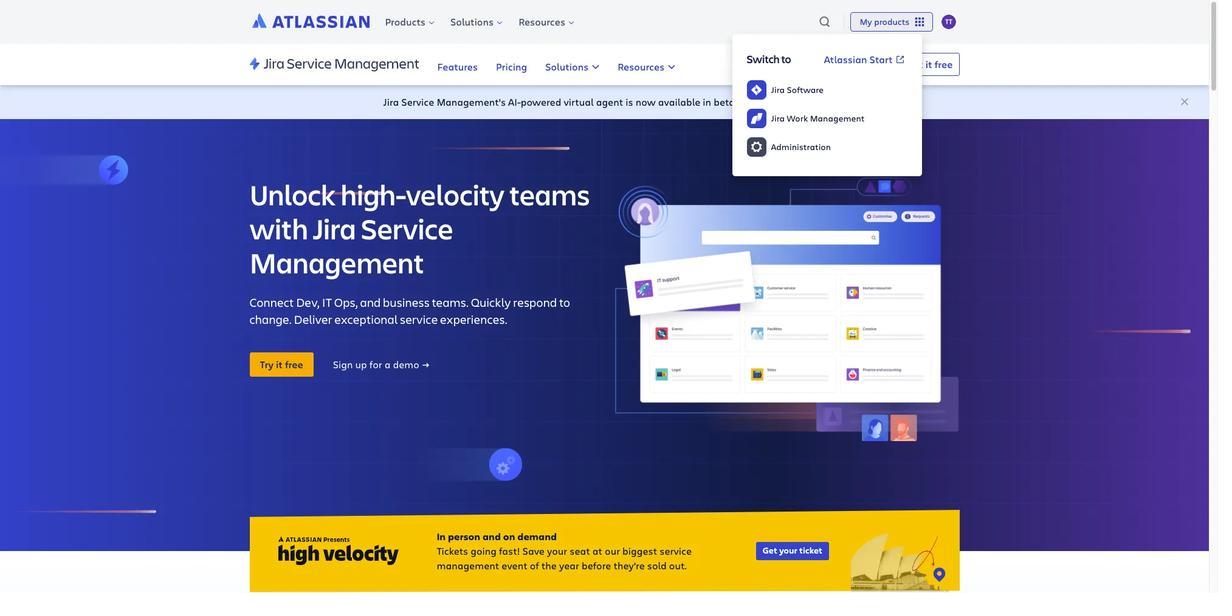 Task type: describe. For each thing, give the bounding box(es) containing it.
jira software
[[772, 84, 824, 95]]

velocity
[[406, 175, 505, 213]]

business
[[383, 294, 430, 311]]

jira software link
[[742, 76, 913, 104]]

atlassian start
[[825, 53, 893, 66]]

terry turtle image
[[942, 15, 956, 29]]

is
[[626, 95, 634, 108]]

in person and on demand tickets going fast! save your seat at our biggest service management event of the year before they're sold out.
[[437, 530, 692, 572]]

free for try it free
[[285, 358, 303, 372]]

on
[[504, 530, 515, 544]]

0 vertical spatial solutions
[[451, 15, 494, 28]]

→
[[787, 95, 796, 108]]

person
[[448, 530, 481, 544]]

sign up for a demo link
[[333, 358, 438, 371]]

connect dev, it ops, and business teams. quickly respond to change. deliver exceptional service experiences.
[[250, 294, 571, 328]]

it
[[322, 294, 332, 311]]

jira work management link
[[742, 104, 913, 133]]

seat
[[570, 545, 590, 558]]

atlassian start link
[[817, 49, 913, 71]]

sold
[[648, 559, 667, 572]]

0 vertical spatial service
[[402, 95, 434, 108]]

get your ticket link
[[757, 542, 830, 561]]

change.
[[250, 311, 292, 328]]

free for get it free
[[935, 58, 953, 71]]

they're
[[614, 559, 645, 572]]

ai-
[[509, 95, 521, 108]]

demand
[[518, 530, 557, 544]]

portal image
[[615, 178, 960, 442]]

jira work management
[[772, 113, 865, 124]]

get your ticket
[[763, 545, 823, 556]]

switch to
[[747, 52, 792, 66]]

management's
[[437, 95, 506, 108]]

app switcher image
[[913, 15, 927, 29]]

jira for jira service management's ai-powered virtual agent is now available in beta. try it now →
[[383, 95, 399, 108]]

management
[[437, 559, 500, 572]]

in
[[703, 95, 712, 108]]

features
[[438, 60, 478, 73]]

high-
[[341, 175, 406, 213]]

try it free link
[[250, 353, 314, 377]]

0 vertical spatial solutions link
[[442, 13, 509, 30]]

at
[[593, 545, 603, 558]]

save
[[523, 545, 545, 558]]

start
[[870, 53, 893, 66]]

service inside connect dev, it ops, and business teams. quickly respond to change. deliver exceptional service experiences.
[[400, 311, 438, 328]]

products link
[[377, 13, 441, 30]]

atlassian logo image
[[252, 13, 369, 28]]

tickets
[[437, 545, 468, 558]]

administration link
[[742, 133, 913, 161]]

to inside connect dev, it ops, and business teams. quickly respond to change. deliver exceptional service experiences.
[[559, 294, 571, 311]]

and inside connect dev, it ops, and business teams. quickly respond to change. deliver exceptional service experiences.
[[360, 294, 381, 311]]

the
[[542, 559, 557, 572]]

unlock high-velocity teams with jira service management
[[250, 175, 590, 282]]

demo
[[393, 358, 420, 371]]

jira inside unlock high-velocity teams with jira service management
[[313, 209, 356, 248]]

powered
[[521, 95, 562, 108]]

pricing
[[496, 60, 527, 73]]

resources for 'resources' link to the left
[[519, 15, 566, 28]]

it for get
[[926, 58, 933, 71]]

software
[[787, 84, 824, 95]]

get for get your ticket
[[763, 545, 778, 556]]

ticket
[[800, 545, 823, 556]]

in
[[437, 530, 446, 544]]

now
[[636, 95, 656, 108]]

your inside get your ticket link
[[780, 545, 798, 556]]

get for get it free
[[907, 58, 924, 71]]

exceptional
[[335, 311, 398, 328]]



Task type: locate. For each thing, give the bounding box(es) containing it.
management inside unlock high-velocity teams with jira service management
[[250, 243, 424, 282]]

solutions
[[451, 15, 494, 28], [546, 60, 589, 73]]

1 vertical spatial resources
[[618, 60, 665, 73]]

0 vertical spatial free
[[935, 58, 953, 71]]

0 vertical spatial resources
[[519, 15, 566, 28]]

management up ops, in the left of the page
[[250, 243, 424, 282]]

resources link up pricing link on the left top of the page
[[510, 13, 581, 30]]

0 vertical spatial and
[[360, 294, 381, 311]]

experiences.
[[440, 311, 508, 328]]

resources up pricing link on the left top of the page
[[519, 15, 566, 28]]

unlock
[[250, 175, 336, 213]]

year
[[560, 559, 580, 572]]

0 horizontal spatial management
[[250, 243, 424, 282]]

0 vertical spatial get
[[907, 58, 924, 71]]

virtual
[[564, 95, 594, 108]]

2 your from the left
[[780, 545, 798, 556]]

and up the exceptional
[[360, 294, 381, 311]]

1 your from the left
[[547, 545, 568, 558]]

1 vertical spatial it
[[276, 358, 283, 372]]

sign
[[333, 358, 353, 371]]

1 horizontal spatial free
[[935, 58, 953, 71]]

dev,
[[296, 294, 320, 311]]

agent
[[596, 95, 624, 108]]

1 vertical spatial and
[[483, 530, 501, 544]]

with
[[250, 209, 308, 248]]

1 vertical spatial get
[[763, 545, 778, 556]]

get it free link
[[900, 53, 960, 76]]

resources for 'resources' link to the bottom
[[618, 60, 665, 73]]

it down change.
[[276, 358, 283, 372]]

event
[[502, 559, 528, 572]]

logo high velocity image
[[278, 537, 399, 566]]

our
[[605, 545, 620, 558]]

teams.
[[432, 294, 469, 311]]

your left ticket
[[780, 545, 798, 556]]

to right switch
[[782, 52, 792, 66]]

it for try
[[276, 358, 283, 372]]

1 vertical spatial service
[[361, 209, 453, 248]]

1 vertical spatial solutions
[[546, 60, 589, 73]]

1 horizontal spatial solutions
[[546, 60, 589, 73]]

1 vertical spatial management
[[250, 243, 424, 282]]

free down terry turtle icon
[[935, 58, 953, 71]]

free
[[935, 58, 953, 71], [285, 358, 303, 372]]

0 horizontal spatial free
[[285, 358, 303, 372]]

1 vertical spatial resources link
[[618, 46, 676, 83]]

resources up the "now"
[[618, 60, 665, 73]]

get right the start
[[907, 58, 924, 71]]

try right the beta.
[[740, 95, 753, 108]]

0 horizontal spatial solutions
[[451, 15, 494, 28]]

0 vertical spatial it
[[926, 58, 933, 71]]

jira
[[772, 84, 785, 95], [383, 95, 399, 108], [772, 113, 785, 124], [313, 209, 356, 248]]

1 horizontal spatial and
[[483, 530, 501, 544]]

service
[[402, 95, 434, 108], [361, 209, 453, 248]]

it down app switcher image
[[926, 58, 933, 71]]

management down the jira software link
[[811, 113, 865, 124]]

of
[[530, 559, 539, 572]]

it
[[926, 58, 933, 71], [276, 358, 283, 372]]

0 horizontal spatial and
[[360, 294, 381, 311]]

management
[[811, 113, 865, 124], [250, 243, 424, 282]]

teams
[[510, 175, 590, 213]]

1 vertical spatial free
[[285, 358, 303, 372]]

0 vertical spatial try
[[740, 95, 753, 108]]

it inside get it free link
[[926, 58, 933, 71]]

0 horizontal spatial your
[[547, 545, 568, 558]]

service
[[400, 311, 438, 328], [660, 545, 692, 558]]

1 horizontal spatial resources link
[[618, 46, 676, 83]]

solutions link up virtual
[[546, 46, 600, 83]]

out.
[[670, 559, 687, 572]]

1 vertical spatial service
[[660, 545, 692, 558]]

0 horizontal spatial try
[[260, 358, 274, 372]]

it inside try it free link
[[276, 358, 283, 372]]

resources link
[[510, 13, 581, 30], [618, 46, 676, 83]]

quickly
[[471, 294, 511, 311]]

get left ticket
[[763, 545, 778, 556]]

service up out. at the bottom
[[660, 545, 692, 558]]

available
[[659, 95, 701, 108]]

1 horizontal spatial it
[[926, 58, 933, 71]]

and up going
[[483, 530, 501, 544]]

going
[[471, 545, 497, 558]]

resources
[[519, 15, 566, 28], [618, 60, 665, 73]]

deliver
[[294, 311, 333, 328]]

up
[[356, 358, 367, 371]]

0 horizontal spatial resources link
[[510, 13, 581, 30]]

for
[[370, 358, 382, 371]]

1 horizontal spatial resources
[[618, 60, 665, 73]]

0 horizontal spatial to
[[559, 294, 571, 311]]

administration
[[772, 141, 831, 153]]

to
[[782, 52, 792, 66], [559, 294, 571, 311]]

respond
[[514, 294, 557, 311]]

it now
[[756, 95, 785, 108]]

and
[[360, 294, 381, 311], [483, 530, 501, 544]]

your up the
[[547, 545, 568, 558]]

jira for jira software
[[772, 84, 785, 95]]

try down change.
[[260, 358, 274, 372]]

1 horizontal spatial service
[[660, 545, 692, 558]]

features link
[[438, 46, 478, 83]]

get
[[907, 58, 924, 71], [763, 545, 778, 556]]

products
[[385, 15, 426, 28]]

your inside in person and on demand tickets going fast! save your seat at our biggest service management event of the year before they're sold out.
[[547, 545, 568, 558]]

1 horizontal spatial management
[[811, 113, 865, 124]]

free left sign
[[285, 358, 303, 372]]

solutions up virtual
[[546, 60, 589, 73]]

solutions link
[[442, 13, 509, 30], [546, 46, 600, 83]]

0 horizontal spatial solutions link
[[442, 13, 509, 30]]

service down business
[[400, 311, 438, 328]]

service inside in person and on demand tickets going fast! save your seat at our biggest service management event of the year before they're sold out.
[[660, 545, 692, 558]]

try it now → link
[[740, 95, 796, 108]]

1 horizontal spatial try
[[740, 95, 753, 108]]

1 horizontal spatial your
[[780, 545, 798, 556]]

0 vertical spatial resources link
[[510, 13, 581, 30]]

atlassian
[[825, 53, 868, 66]]

before
[[582, 559, 611, 572]]

fast!
[[499, 545, 520, 558]]

0 horizontal spatial service
[[400, 311, 438, 328]]

pricing link
[[496, 46, 527, 83]]

0 horizontal spatial get
[[763, 545, 778, 556]]

1 horizontal spatial get
[[907, 58, 924, 71]]

1 horizontal spatial to
[[782, 52, 792, 66]]

0 vertical spatial to
[[782, 52, 792, 66]]

try it free
[[260, 358, 303, 372]]

work
[[787, 113, 809, 124]]

1 vertical spatial try
[[260, 358, 274, 372]]

settings image
[[750, 140, 764, 154]]

0 horizontal spatial resources
[[519, 15, 566, 28]]

service inside unlock high-velocity teams with jira service management
[[361, 209, 453, 248]]

1 vertical spatial solutions link
[[546, 46, 600, 83]]

beta.
[[714, 95, 737, 108]]

0 horizontal spatial it
[[276, 358, 283, 372]]

get it free
[[907, 58, 953, 71]]

solutions up the features link
[[451, 15, 494, 28]]

biggest
[[623, 545, 658, 558]]

jira service management's ai-powered virtual agent is now available in beta. try it now →
[[383, 95, 796, 108]]

jira for jira work management
[[772, 113, 785, 124]]

sign up for a demo
[[333, 358, 420, 371]]

0 vertical spatial management
[[811, 113, 865, 124]]

solutions link up the features link
[[442, 13, 509, 30]]

connect
[[250, 294, 294, 311]]

to right respond
[[559, 294, 571, 311]]

resources link up the "now"
[[618, 46, 676, 83]]

switch
[[747, 52, 780, 66]]

0 vertical spatial service
[[400, 311, 438, 328]]

1 vertical spatial to
[[559, 294, 571, 311]]

and inside in person and on demand tickets going fast! save your seat at our biggest service management event of the year before they're sold out.
[[483, 530, 501, 544]]

a
[[385, 358, 391, 371]]

ops,
[[334, 294, 358, 311]]

1 horizontal spatial solutions link
[[546, 46, 600, 83]]

try
[[740, 95, 753, 108], [260, 358, 274, 372]]



Task type: vqa. For each thing, say whether or not it's contained in the screenshot.
Jira Software "Jira"
yes



